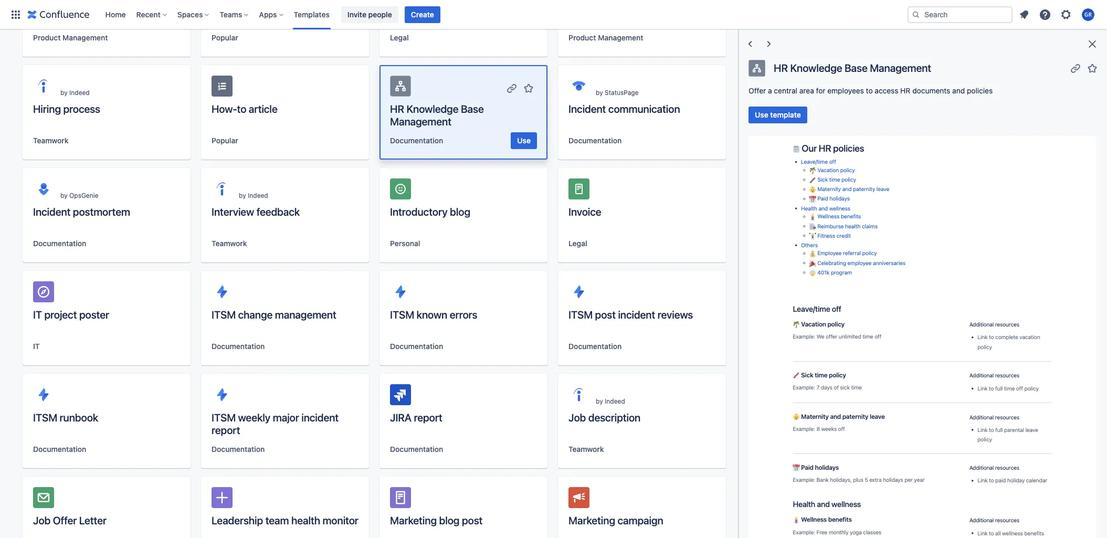 Task type: describe. For each thing, give the bounding box(es) containing it.
0 vertical spatial post
[[595, 309, 616, 321]]

share link image for letter
[[149, 494, 161, 506]]

documentation button for itsm known errors
[[390, 341, 443, 352]]

itsm for itsm known errors
[[390, 309, 414, 321]]

post inside button
[[462, 515, 483, 527]]

search image
[[912, 10, 921, 19]]

global element
[[6, 0, 906, 29]]

communication
[[609, 103, 680, 115]]

teamwork button for hiring
[[33, 136, 69, 146]]

hiring process
[[33, 103, 100, 115]]

project
[[44, 309, 77, 321]]

apps button
[[256, 6, 288, 23]]

documentation button for itsm weekly major incident report
[[212, 444, 265, 455]]

0 horizontal spatial to
[[237, 103, 246, 115]]

2 popular from the top
[[212, 136, 238, 145]]

2 horizontal spatial hr
[[901, 86, 911, 95]]

home link
[[102, 6, 129, 23]]

health
[[291, 515, 320, 527]]

0 vertical spatial legal
[[390, 33, 409, 42]]

1 horizontal spatial offer
[[749, 86, 766, 95]]

management inside hr knowledge base management
[[390, 116, 452, 128]]

1 product management from the left
[[33, 33, 108, 42]]

campaign
[[618, 515, 664, 527]]

documentation button for incident postmortem
[[33, 238, 86, 249]]

change
[[238, 309, 273, 321]]

spaces
[[177, 10, 203, 19]]

spaces button
[[174, 6, 213, 23]]

postmortem
[[73, 206, 130, 218]]

documentation button for incident communication
[[569, 136, 622, 146]]

previous template image
[[744, 38, 757, 50]]

documentation for itsm post incident reviews
[[569, 342, 622, 351]]

use inside use template button
[[755, 110, 769, 119]]

access
[[875, 86, 899, 95]]

documents
[[913, 86, 951, 95]]

management
[[275, 309, 336, 321]]

incident postmortem
[[33, 206, 130, 218]]

offer inside "job offer letter" button
[[53, 515, 77, 527]]

1 vertical spatial hr knowledge base management
[[390, 103, 484, 128]]

article
[[249, 103, 278, 115]]

your profile and preferences image
[[1082, 8, 1095, 21]]

share link image for base
[[506, 82, 518, 95]]

by for process
[[60, 89, 68, 97]]

itsm for itsm weekly major incident report
[[212, 412, 236, 424]]

runbook
[[60, 412, 98, 424]]

2 product from the left
[[569, 33, 596, 42]]

introductory
[[390, 206, 448, 218]]

teamwork for interview
[[212, 239, 247, 248]]

banner containing home
[[0, 0, 1108, 29]]

0 vertical spatial base
[[845, 62, 868, 74]]

itsm known errors
[[390, 309, 478, 321]]

invite people
[[348, 10, 392, 19]]

apps
[[259, 10, 277, 19]]

central
[[774, 86, 798, 95]]

itsm for itsm post incident reviews
[[569, 309, 593, 321]]

recent button
[[133, 6, 171, 23]]

documentation for itsm known errors
[[390, 342, 443, 351]]

people
[[369, 10, 392, 19]]

star job offer letter image
[[165, 494, 178, 506]]

leadership team health monitor button
[[201, 477, 369, 538]]

invite people button
[[341, 6, 398, 23]]

teams button
[[217, 6, 253, 23]]

use template
[[755, 110, 801, 119]]

errors
[[450, 309, 478, 321]]

job offer letter
[[33, 515, 107, 527]]

itsm change management
[[212, 309, 336, 321]]

notification icon image
[[1018, 8, 1031, 21]]

feedback
[[257, 206, 300, 218]]

create
[[411, 10, 434, 19]]

star hr knowledge base management image
[[1087, 62, 1099, 74]]

policies
[[967, 86, 993, 95]]

poster
[[79, 309, 109, 321]]

offer a central area for employees to access hr documents and policies
[[749, 86, 993, 95]]

blog for marketing
[[439, 515, 460, 527]]

teamwork for job
[[569, 445, 604, 454]]

teamwork button for interview
[[212, 238, 247, 249]]

jira
[[390, 412, 412, 424]]

team
[[266, 515, 289, 527]]

it project poster
[[33, 309, 109, 321]]

report inside itsm weekly major incident report
[[212, 424, 240, 436]]

blog for introductory
[[450, 206, 471, 218]]

appswitcher icon image
[[9, 8, 22, 21]]

how-to article
[[212, 103, 278, 115]]

marketing blog post button
[[380, 477, 548, 538]]

documentation button for itsm change management
[[212, 341, 265, 352]]

it for it
[[33, 342, 40, 351]]

documentation for itsm runbook
[[33, 445, 86, 454]]

reviews
[[658, 309, 693, 321]]

letter
[[79, 515, 107, 527]]

interview
[[212, 206, 254, 218]]

templates
[[294, 10, 330, 19]]

recent
[[136, 10, 161, 19]]

0 vertical spatial hr knowledge base management
[[774, 62, 932, 74]]

use button for popular
[[333, 29, 359, 46]]

invoice
[[569, 206, 602, 218]]

opsgenie
[[69, 192, 98, 200]]

job offer letter button
[[23, 477, 191, 538]]

and
[[953, 86, 965, 95]]

process
[[63, 103, 100, 115]]

leadership team health monitor
[[212, 515, 359, 527]]

documentation button for itsm post incident reviews
[[569, 341, 622, 352]]

marketing for marketing campaign
[[569, 515, 616, 527]]

statuspage
[[605, 89, 639, 97]]

incident inside itsm weekly major incident report
[[302, 412, 339, 424]]

1 product from the left
[[33, 33, 61, 42]]

create link
[[405, 6, 441, 23]]

documentation for itsm change management
[[212, 342, 265, 351]]

next template image
[[763, 38, 776, 50]]

settings icon image
[[1060, 8, 1073, 21]]



Task type: locate. For each thing, give the bounding box(es) containing it.
teamwork down the 'hiring'
[[33, 136, 69, 145]]

templates link
[[291, 6, 333, 23]]

to left access
[[866, 86, 873, 95]]

0 horizontal spatial teamwork
[[33, 136, 69, 145]]

teamwork down job description
[[569, 445, 604, 454]]

documentation for incident communication
[[569, 136, 622, 145]]

marketing
[[390, 515, 437, 527], [569, 515, 616, 527]]

by for description
[[596, 398, 603, 405]]

indeed for feedback
[[248, 192, 268, 200]]

indeed for process
[[69, 89, 90, 97]]

2 it from the top
[[33, 342, 40, 351]]

incident down by statuspage
[[569, 103, 606, 115]]

teams
[[220, 10, 242, 19]]

teamwork down interview
[[212, 239, 247, 248]]

it button
[[33, 341, 40, 352]]

1 horizontal spatial hr knowledge base management
[[774, 62, 932, 74]]

for
[[816, 86, 826, 95]]

base inside hr knowledge base management
[[461, 103, 484, 115]]

by for postmortem
[[60, 192, 68, 200]]

documentation for itsm weekly major incident report
[[212, 445, 265, 454]]

legal down people
[[390, 33, 409, 42]]

use for documentation
[[518, 136, 531, 145]]

incident left reviews
[[618, 309, 656, 321]]

popular
[[212, 33, 238, 42], [212, 136, 238, 145]]

2 product management from the left
[[569, 33, 644, 42]]

0 vertical spatial teamwork button
[[33, 136, 69, 146]]

0 vertical spatial use
[[339, 33, 352, 42]]

template
[[771, 110, 801, 119]]

employees
[[828, 86, 864, 95]]

1 horizontal spatial use
[[518, 136, 531, 145]]

2 vertical spatial use
[[518, 136, 531, 145]]

monitor
[[323, 515, 359, 527]]

job left letter
[[33, 515, 51, 527]]

hr knowledge base management
[[774, 62, 932, 74], [390, 103, 484, 128]]

by up interview
[[239, 192, 246, 200]]

by indeed
[[60, 89, 90, 97], [239, 192, 268, 200], [596, 398, 625, 405]]

1 horizontal spatial share link image
[[506, 82, 518, 95]]

home
[[105, 10, 126, 19]]

itsm post incident reviews
[[569, 309, 693, 321]]

1 horizontal spatial use button
[[511, 132, 537, 149]]

by left opsgenie
[[60, 192, 68, 200]]

jira report
[[390, 412, 443, 424]]

job description
[[569, 412, 641, 424]]

1 horizontal spatial marketing
[[569, 515, 616, 527]]

1 horizontal spatial report
[[414, 412, 443, 424]]

confluence image
[[27, 8, 90, 21], [27, 8, 90, 21]]

use left template
[[755, 110, 769, 119]]

major
[[273, 412, 299, 424]]

area
[[800, 86, 814, 95]]

star hr knowledge base management image
[[523, 82, 535, 95]]

1 vertical spatial popular
[[212, 136, 238, 145]]

documentation button for jira report
[[390, 444, 443, 455]]

1 horizontal spatial product management
[[569, 33, 644, 42]]

1 vertical spatial post
[[462, 515, 483, 527]]

0 horizontal spatial post
[[462, 515, 483, 527]]

product
[[33, 33, 61, 42], [569, 33, 596, 42]]

popular button
[[212, 33, 238, 43], [212, 136, 238, 146]]

use down star hr knowledge base management image
[[518, 136, 531, 145]]

marketing for marketing blog post
[[390, 515, 437, 527]]

0 horizontal spatial indeed
[[69, 89, 90, 97]]

by indeed up process
[[60, 89, 90, 97]]

marketing inside marketing campaign button
[[569, 515, 616, 527]]

2 horizontal spatial teamwork button
[[569, 444, 604, 455]]

incident for incident postmortem
[[33, 206, 71, 218]]

1 vertical spatial incident
[[302, 412, 339, 424]]

marketing blog post
[[390, 515, 483, 527]]

1 horizontal spatial product
[[569, 33, 596, 42]]

share link image
[[1070, 62, 1082, 74]]

use down the 'invite'
[[339, 33, 352, 42]]

0 horizontal spatial hr
[[390, 103, 404, 115]]

leadership
[[212, 515, 263, 527]]

teamwork button down interview
[[212, 238, 247, 249]]

1 vertical spatial report
[[212, 424, 240, 436]]

1 vertical spatial job
[[33, 515, 51, 527]]

management
[[63, 33, 108, 42], [598, 33, 644, 42], [870, 62, 932, 74], [390, 116, 452, 128]]

0 vertical spatial report
[[414, 412, 443, 424]]

1 vertical spatial it
[[33, 342, 40, 351]]

0 vertical spatial by indeed
[[60, 89, 90, 97]]

job left description
[[569, 412, 586, 424]]

documentation for incident postmortem
[[33, 239, 86, 248]]

incident down by opsgenie
[[33, 206, 71, 218]]

popular down how-
[[212, 136, 238, 145]]

2 vertical spatial teamwork button
[[569, 444, 604, 455]]

by left the statuspage
[[596, 89, 603, 97]]

2 horizontal spatial use
[[755, 110, 769, 119]]

0 horizontal spatial legal
[[390, 33, 409, 42]]

2 vertical spatial hr
[[390, 103, 404, 115]]

0 vertical spatial indeed
[[69, 89, 90, 97]]

1 popular button from the top
[[212, 33, 238, 43]]

teamwork for hiring
[[33, 136, 69, 145]]

1 vertical spatial knowledge
[[407, 103, 459, 115]]

indeed
[[69, 89, 90, 97], [248, 192, 268, 200], [605, 398, 625, 405]]

job for job offer letter
[[33, 515, 51, 527]]

hiring
[[33, 103, 61, 115]]

1 horizontal spatial job
[[569, 412, 586, 424]]

2 marketing from the left
[[569, 515, 616, 527]]

legal down invoice in the right top of the page
[[569, 239, 587, 248]]

1 horizontal spatial by indeed
[[239, 192, 268, 200]]

0 vertical spatial popular
[[212, 33, 238, 42]]

0 vertical spatial teamwork
[[33, 136, 69, 145]]

teamwork button down job description
[[569, 444, 604, 455]]

marketing campaign button
[[558, 477, 726, 538]]

by for communication
[[596, 89, 603, 97]]

documentation button
[[390, 136, 443, 146], [569, 136, 622, 146], [33, 238, 86, 249], [212, 341, 265, 352], [390, 341, 443, 352], [569, 341, 622, 352], [33, 444, 86, 455], [212, 444, 265, 455], [390, 444, 443, 455]]

teamwork button down the 'hiring'
[[33, 136, 69, 146]]

share link image left star hr knowledge base management image
[[506, 82, 518, 95]]

incident for incident communication
[[569, 103, 606, 115]]

1 horizontal spatial indeed
[[248, 192, 268, 200]]

1 vertical spatial use button
[[511, 132, 537, 149]]

1 vertical spatial hr
[[901, 86, 911, 95]]

1 vertical spatial popular button
[[212, 136, 238, 146]]

1 vertical spatial base
[[461, 103, 484, 115]]

indeed up interview feedback
[[248, 192, 268, 200]]

by statuspage
[[596, 89, 639, 97]]

indeed for description
[[605, 398, 625, 405]]

1 horizontal spatial teamwork
[[212, 239, 247, 248]]

by indeed for feedback
[[239, 192, 268, 200]]

itsm for itsm change management
[[212, 309, 236, 321]]

help icon image
[[1039, 8, 1052, 21]]

incident communication
[[569, 103, 680, 115]]

1 vertical spatial teamwork button
[[212, 238, 247, 249]]

1 vertical spatial teamwork
[[212, 239, 247, 248]]

blog inside button
[[439, 515, 460, 527]]

popular button down teams
[[212, 33, 238, 43]]

0 horizontal spatial report
[[212, 424, 240, 436]]

popular down teams
[[212, 33, 238, 42]]

2 horizontal spatial teamwork
[[569, 445, 604, 454]]

weekly
[[238, 412, 271, 424]]

0 vertical spatial incident
[[618, 309, 656, 321]]

report right jira
[[414, 412, 443, 424]]

interview feedback
[[212, 206, 300, 218]]

by
[[60, 89, 68, 97], [596, 89, 603, 97], [60, 192, 68, 200], [239, 192, 246, 200], [596, 398, 603, 405]]

by for feedback
[[239, 192, 246, 200]]

marketing campaign
[[569, 515, 664, 527]]

by opsgenie
[[60, 192, 98, 200]]

0 horizontal spatial knowledge
[[407, 103, 459, 115]]

1 popular from the top
[[212, 33, 238, 42]]

1 horizontal spatial teamwork button
[[212, 238, 247, 249]]

2 horizontal spatial indeed
[[605, 398, 625, 405]]

indeed up description
[[605, 398, 625, 405]]

marketing inside marketing blog post button
[[390, 515, 437, 527]]

legal
[[390, 33, 409, 42], [569, 239, 587, 248]]

0 horizontal spatial hr knowledge base management
[[390, 103, 484, 128]]

0 vertical spatial blog
[[450, 206, 471, 218]]

incident right major
[[302, 412, 339, 424]]

1 vertical spatial to
[[237, 103, 246, 115]]

itsm inside itsm weekly major incident report
[[212, 412, 236, 424]]

0 vertical spatial to
[[866, 86, 873, 95]]

description
[[589, 412, 641, 424]]

1 horizontal spatial hr
[[774, 62, 788, 74]]

job inside button
[[33, 515, 51, 527]]

offer
[[749, 86, 766, 95], [53, 515, 77, 527]]

use
[[339, 33, 352, 42], [755, 110, 769, 119], [518, 136, 531, 145]]

to left article on the left top of page
[[237, 103, 246, 115]]

0 vertical spatial knowledge
[[791, 62, 843, 74]]

0 horizontal spatial by indeed
[[60, 89, 90, 97]]

0 vertical spatial job
[[569, 412, 586, 424]]

1 vertical spatial by indeed
[[239, 192, 268, 200]]

it for it project poster
[[33, 309, 42, 321]]

0 vertical spatial popular button
[[212, 33, 238, 43]]

documentation for jira report
[[390, 445, 443, 454]]

product management
[[33, 33, 108, 42], [569, 33, 644, 42]]

0 vertical spatial it
[[33, 309, 42, 321]]

1 vertical spatial offer
[[53, 515, 77, 527]]

share link image
[[506, 82, 518, 95], [149, 494, 161, 506]]

by up hiring process
[[60, 89, 68, 97]]

0 horizontal spatial base
[[461, 103, 484, 115]]

0 horizontal spatial incident
[[33, 206, 71, 218]]

introductory blog
[[390, 206, 471, 218]]

personal button
[[390, 238, 420, 249]]

by indeed for description
[[596, 398, 625, 405]]

2 popular button from the top
[[212, 136, 238, 146]]

1 vertical spatial incident
[[33, 206, 71, 218]]

use button
[[333, 29, 359, 46], [511, 132, 537, 149]]

itsm for itsm runbook
[[33, 412, 57, 424]]

legal button
[[380, 0, 548, 57], [390, 33, 409, 43], [569, 238, 587, 249]]

itsm runbook
[[33, 412, 98, 424]]

0 horizontal spatial incident
[[302, 412, 339, 424]]

0 horizontal spatial offer
[[53, 515, 77, 527]]

indeed up process
[[69, 89, 90, 97]]

0 vertical spatial offer
[[749, 86, 766, 95]]

known
[[417, 309, 448, 321]]

0 vertical spatial use button
[[333, 29, 359, 46]]

popular button down how-
[[212, 136, 238, 146]]

0 horizontal spatial product management
[[33, 33, 108, 42]]

1 vertical spatial blog
[[439, 515, 460, 527]]

Search field
[[908, 6, 1013, 23]]

2 vertical spatial teamwork
[[569, 445, 604, 454]]

close image
[[1087, 38, 1099, 50]]

0 vertical spatial share link image
[[506, 82, 518, 95]]

2 horizontal spatial by indeed
[[596, 398, 625, 405]]

job
[[569, 412, 586, 424], [33, 515, 51, 527]]

use for popular
[[339, 33, 352, 42]]

itsm weekly major incident report
[[212, 412, 339, 436]]

a
[[768, 86, 772, 95]]

hr
[[774, 62, 788, 74], [901, 86, 911, 95], [390, 103, 404, 115]]

1 horizontal spatial base
[[845, 62, 868, 74]]

by indeed up interview feedback
[[239, 192, 268, 200]]

0 vertical spatial hr
[[774, 62, 788, 74]]

2 vertical spatial indeed
[[605, 398, 625, 405]]

1 vertical spatial legal
[[569, 239, 587, 248]]

job for job description
[[569, 412, 586, 424]]

0 horizontal spatial marketing
[[390, 515, 437, 527]]

offer left letter
[[53, 515, 77, 527]]

1 horizontal spatial incident
[[618, 309, 656, 321]]

1 horizontal spatial incident
[[569, 103, 606, 115]]

invite
[[348, 10, 367, 19]]

it down the it project poster
[[33, 342, 40, 351]]

0 horizontal spatial use button
[[333, 29, 359, 46]]

to
[[866, 86, 873, 95], [237, 103, 246, 115]]

knowledge
[[791, 62, 843, 74], [407, 103, 459, 115]]

report down weekly
[[212, 424, 240, 436]]

by indeed up description
[[596, 398, 625, 405]]

0 horizontal spatial use
[[339, 33, 352, 42]]

1 vertical spatial use
[[755, 110, 769, 119]]

0 horizontal spatial product
[[33, 33, 61, 42]]

1 horizontal spatial legal
[[569, 239, 587, 248]]

1 horizontal spatial knowledge
[[791, 62, 843, 74]]

0 vertical spatial incident
[[569, 103, 606, 115]]

1 horizontal spatial post
[[595, 309, 616, 321]]

offer left "a" at the right
[[749, 86, 766, 95]]

use button for documentation
[[511, 132, 537, 149]]

1 horizontal spatial to
[[866, 86, 873, 95]]

1 marketing from the left
[[390, 515, 437, 527]]

banner
[[0, 0, 1108, 29]]

by indeed for process
[[60, 89, 90, 97]]

report
[[414, 412, 443, 424], [212, 424, 240, 436]]

use template button
[[749, 107, 808, 123]]

blog
[[450, 206, 471, 218], [439, 515, 460, 527]]

1 vertical spatial indeed
[[248, 192, 268, 200]]

teamwork button for job
[[569, 444, 604, 455]]

teamwork button
[[33, 136, 69, 146], [212, 238, 247, 249], [569, 444, 604, 455]]

it left project
[[33, 309, 42, 321]]

1 vertical spatial share link image
[[149, 494, 161, 506]]

0 horizontal spatial share link image
[[149, 494, 161, 506]]

incident
[[618, 309, 656, 321], [302, 412, 339, 424]]

documentation
[[390, 136, 443, 145], [569, 136, 622, 145], [33, 239, 86, 248], [212, 342, 265, 351], [390, 342, 443, 351], [569, 342, 622, 351], [33, 445, 86, 454], [212, 445, 265, 454], [390, 445, 443, 454]]

0 horizontal spatial teamwork button
[[33, 136, 69, 146]]

1 it from the top
[[33, 309, 42, 321]]

documentation button for itsm runbook
[[33, 444, 86, 455]]

personal
[[390, 239, 420, 248]]

how-
[[212, 103, 237, 115]]

share link image left star job offer letter image
[[149, 494, 161, 506]]

by up job description
[[596, 398, 603, 405]]

incident
[[569, 103, 606, 115], [33, 206, 71, 218]]



Task type: vqa. For each thing, say whether or not it's contained in the screenshot.


